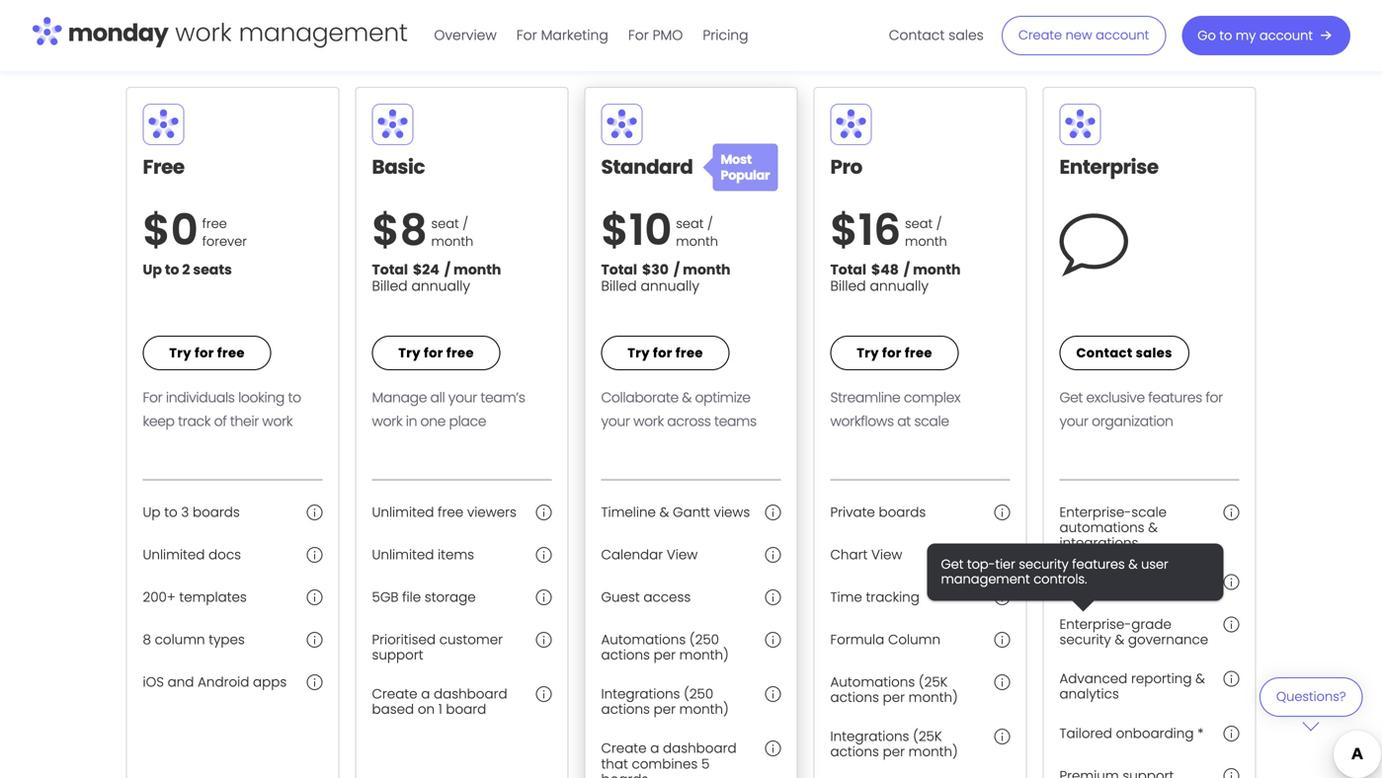 Task type: locate. For each thing, give the bounding box(es) containing it.
view down timeline & gantt views
[[667, 546, 698, 564]]

actions inside automations (250 actions per month)
[[601, 646, 650, 665]]

0 horizontal spatial account
[[1096, 26, 1149, 44]]

account inside go to my account button
[[1260, 27, 1313, 44]]

0 vertical spatial create
[[1019, 26, 1062, 44]]

dashboard down integrations (250 actions per month)
[[663, 740, 737, 758]]

contact sales inside main element
[[889, 26, 984, 45]]

(25k down automations (25k actions per month)
[[913, 728, 942, 746]]

billed inside $8 seat / month total $24 / month billed annually
[[372, 276, 408, 296]]

sales
[[949, 26, 984, 45], [1136, 344, 1173, 362]]

2 annually from the left
[[641, 276, 700, 296]]

0 horizontal spatial features
[[1072, 556, 1125, 574]]

per up create a dashboard that combines 5 boards
[[654, 701, 676, 719]]

1 vertical spatial get
[[941, 556, 964, 574]]

1 vertical spatial automations
[[831, 674, 915, 692]]

info copy image for prioritised customer support
[[536, 632, 552, 648]]

1 vertical spatial enterprise-
[[1060, 616, 1132, 634]]

1 vertical spatial contact
[[1077, 344, 1133, 362]]

1 horizontal spatial create
[[601, 740, 647, 758]]

try for free for $16
[[857, 344, 933, 362]]

1 vertical spatial up
[[143, 503, 161, 522]]

month right the $10
[[676, 233, 718, 251]]

integrations for integrations (25k actions per month)
[[831, 728, 910, 746]]

total for $16
[[831, 261, 867, 280]]

0 vertical spatial sales
[[949, 26, 984, 45]]

0 horizontal spatial work
[[262, 412, 293, 431]]

0 horizontal spatial sales
[[949, 26, 984, 45]]

tracking
[[866, 588, 920, 607]]

create left new
[[1019, 26, 1062, 44]]

free left viewers
[[438, 503, 464, 522]]

get left 'top-'
[[941, 556, 964, 574]]

features inside get top-tier security features & user management controls.
[[1072, 556, 1125, 574]]

info copy image for advanced reporting & analytics
[[1224, 672, 1240, 687]]

annually down the $10
[[641, 276, 700, 296]]

seat right the $10
[[676, 215, 704, 233]]

1 horizontal spatial billed
[[601, 276, 637, 296]]

free
[[143, 153, 185, 181]]

info copy image
[[536, 505, 552, 521], [536, 547, 552, 563], [995, 547, 1010, 563], [995, 590, 1010, 606], [307, 632, 323, 648], [536, 632, 552, 648], [765, 632, 781, 648], [1224, 672, 1240, 687], [765, 741, 781, 757], [1224, 769, 1240, 779]]

annually inside $10 seat / month total $30 / month billed annually
[[641, 276, 700, 296]]

try for free button up the collaborate
[[601, 336, 730, 371]]

annually for $10
[[641, 276, 700, 296]]

month up $24 on the left of page
[[431, 233, 474, 251]]

android
[[198, 674, 249, 692]]

free for $0
[[217, 344, 245, 362]]

(250 down the access
[[690, 631, 719, 649]]

1 try for free from the left
[[169, 344, 245, 362]]

enterprise- for automations
[[1060, 503, 1132, 522]]

3 billed from the left
[[831, 276, 866, 296]]

unlimited items
[[372, 546, 474, 564]]

security inside get top-tier security features & user management controls.
[[1019, 556, 1069, 574]]

grade
[[1132, 616, 1172, 634]]

1 horizontal spatial seat
[[676, 215, 704, 233]]

2 horizontal spatial for
[[628, 26, 649, 45]]

total inside "$16 seat / month total $48 / month billed annually"
[[831, 261, 867, 280]]

get
[[1060, 388, 1083, 408], [941, 556, 964, 574]]

0 horizontal spatial scale
[[914, 412, 949, 431]]

for up keep on the bottom
[[143, 388, 162, 408]]

1 horizontal spatial integrations
[[831, 728, 910, 746]]

board
[[446, 701, 486, 719]]

0 horizontal spatial view
[[667, 546, 698, 564]]

1 horizontal spatial view
[[871, 546, 902, 564]]

create down integrations (250 actions per month)
[[601, 740, 647, 758]]

1 vertical spatial scale
[[1132, 503, 1167, 522]]

0 vertical spatial a
[[421, 685, 430, 704]]

(25k inside automations (25k actions per month)
[[919, 674, 948, 692]]

your down exclusive
[[1060, 412, 1089, 431]]

unlimited
[[372, 503, 434, 522], [143, 546, 205, 564], [372, 546, 434, 564]]

integrations (25k actions per month)
[[831, 728, 958, 762]]

automations for automations (250 actions per month)
[[601, 631, 686, 649]]

2 work from the left
[[372, 412, 402, 431]]

seat inside $8 seat / month total $24 / month billed annually
[[431, 215, 459, 233]]

1 vertical spatial create
[[372, 685, 417, 704]]

/
[[463, 215, 468, 233], [707, 215, 713, 233], [936, 215, 942, 233], [444, 261, 451, 280], [674, 261, 680, 280], [904, 261, 910, 280]]

1 horizontal spatial a
[[650, 740, 659, 758]]

0 vertical spatial automations
[[601, 631, 686, 649]]

2 billed from the left
[[601, 276, 637, 296]]

for left pmo at left
[[628, 26, 649, 45]]

0 horizontal spatial dashboard
[[434, 685, 507, 704]]

info copy image for formula column
[[995, 632, 1010, 648]]

docs
[[209, 546, 241, 564]]

enterprise- inside enterprise-scale automations & integrations
[[1060, 503, 1132, 522]]

advanced
[[1060, 670, 1128, 688]]

(250 inside integrations (250 actions per month)
[[684, 685, 714, 704]]

create inside create a dashboard based on 1 board
[[372, 685, 417, 704]]

per inside automations (250 actions per month)
[[654, 646, 676, 665]]

per up integrations (250 actions per month)
[[654, 646, 676, 665]]

billed
[[372, 276, 408, 296], [601, 276, 637, 296], [831, 276, 866, 296]]

0 horizontal spatial total
[[372, 261, 408, 280]]

new
[[1066, 26, 1092, 44]]

info copy image for guest access
[[765, 590, 781, 606]]

1 horizontal spatial automations
[[831, 674, 915, 692]]

month) up 5 on the right bottom
[[679, 701, 729, 719]]

& inside "enterprise-grade security & governance"
[[1115, 631, 1125, 649]]

& up user
[[1148, 519, 1158, 537]]

info copy image
[[307, 505, 323, 521], [765, 505, 781, 521], [995, 505, 1010, 521], [1224, 505, 1240, 521], [307, 547, 323, 563], [765, 547, 781, 563], [1224, 575, 1240, 590], [307, 590, 323, 606], [536, 590, 552, 606], [765, 590, 781, 606], [1224, 617, 1240, 633], [995, 632, 1010, 648], [307, 675, 323, 691], [995, 675, 1010, 691], [536, 687, 552, 703], [765, 687, 781, 703], [1224, 726, 1240, 742], [995, 729, 1010, 745]]

try up the collaborate
[[628, 344, 650, 362]]

0 vertical spatial dashboard
[[434, 685, 507, 704]]

0 vertical spatial integrations
[[601, 685, 680, 704]]

total for $10
[[601, 261, 637, 280]]

your inside collaborate & optimize your work across teams
[[601, 412, 630, 431]]

account right my
[[1260, 27, 1313, 44]]

gantt
[[673, 503, 710, 522]]

4 try from the left
[[857, 344, 879, 362]]

billed inside $10 seat / month total $30 / month billed annually
[[601, 276, 637, 296]]

(250 inside automations (250 actions per month)
[[690, 631, 719, 649]]

create
[[1019, 26, 1062, 44], [372, 685, 417, 704], [601, 740, 647, 758]]

2 try from the left
[[398, 344, 421, 362]]

automations inside automations (250 actions per month)
[[601, 631, 686, 649]]

1 vertical spatial dashboard
[[663, 740, 737, 758]]

0 horizontal spatial get
[[941, 556, 964, 574]]

month) down automations (25k actions per month)
[[909, 743, 958, 762]]

0 horizontal spatial for
[[143, 388, 162, 408]]

0 horizontal spatial contact sales button
[[879, 20, 994, 51]]

(25k inside integrations (25k actions per month)
[[913, 728, 942, 746]]

actions inside integrations (250 actions per month)
[[601, 701, 650, 719]]

access
[[644, 588, 691, 607]]

2 seat from the left
[[676, 215, 704, 233]]

work inside manage all your team's work in one place
[[372, 412, 402, 431]]

8
[[143, 631, 151, 649]]

unlimited for $0
[[143, 546, 205, 564]]

seat right $8
[[431, 215, 459, 233]]

up left 3 at left
[[143, 503, 161, 522]]

info copy image for up to 3 boards
[[307, 505, 323, 521]]

1 work from the left
[[262, 412, 293, 431]]

billed left $48
[[831, 276, 866, 296]]

features up organization on the bottom of the page
[[1148, 388, 1202, 408]]

for inside 'link'
[[628, 26, 649, 45]]

& left user
[[1129, 556, 1138, 574]]

3
[[181, 503, 189, 522]]

unlimited down 3 at left
[[143, 546, 205, 564]]

0 vertical spatial up
[[143, 261, 162, 280]]

month right $30
[[683, 261, 731, 280]]

1 vertical spatial (250
[[684, 685, 714, 704]]

contact sales
[[889, 26, 984, 45], [1077, 344, 1173, 362]]

& left the grade
[[1115, 631, 1125, 649]]

0 vertical spatial features
[[1148, 388, 1202, 408]]

enterprise-grade security & governance
[[1060, 616, 1209, 649]]

0 horizontal spatial automations
[[601, 631, 686, 649]]

go to my account
[[1198, 27, 1313, 44]]

boards right the private
[[879, 503, 926, 522]]

try for free for $10
[[628, 344, 703, 362]]

features
[[1148, 388, 1202, 408], [1072, 556, 1125, 574]]

(250
[[690, 631, 719, 649], [684, 685, 714, 704]]

month) inside automations (250 actions per month)
[[679, 646, 729, 665]]

ios and android apps
[[143, 674, 287, 692]]

2 horizontal spatial create
[[1019, 26, 1062, 44]]

to inside for individuals looking to keep track of their work
[[288, 388, 301, 408]]

work left in
[[372, 412, 402, 431]]

per down automations (25k actions per month)
[[883, 743, 905, 762]]

get left exclusive
[[1060, 388, 1083, 408]]

1 horizontal spatial account
[[1260, 27, 1313, 44]]

actions down guest
[[601, 646, 650, 665]]

month) for integrations (250 actions per month)
[[679, 701, 729, 719]]

month) inside automations (25k actions per month)
[[909, 689, 958, 707]]

annually down $8
[[412, 276, 470, 296]]

per for automations (25k actions per month)
[[883, 689, 905, 707]]

up left 2
[[143, 261, 162, 280]]

0 horizontal spatial your
[[448, 388, 477, 408]]

dashboard inside create a dashboard based on 1 board
[[434, 685, 507, 704]]

2 horizontal spatial billed
[[831, 276, 866, 296]]

your up place
[[448, 388, 477, 408]]

2 try for free button from the left
[[372, 336, 500, 371]]

try for free for $8
[[398, 344, 474, 362]]

3 seat from the left
[[905, 215, 933, 233]]

1 vertical spatial features
[[1072, 556, 1125, 574]]

month) inside integrations (25k actions per month)
[[909, 743, 958, 762]]

work
[[262, 412, 293, 431], [372, 412, 402, 431], [633, 412, 664, 431]]

annually inside $8 seat / month total $24 / month billed annually
[[412, 276, 470, 296]]

analytics
[[1060, 685, 1119, 704]]

(250 down automations (250 actions per month)
[[684, 685, 714, 704]]

0 horizontal spatial annually
[[412, 276, 470, 296]]

security up the advanced
[[1060, 631, 1111, 649]]

$10
[[601, 200, 672, 260]]

actions down automations (25k actions per month)
[[831, 743, 879, 762]]

month) down column
[[909, 689, 958, 707]]

create inside button
[[1019, 26, 1062, 44]]

try for free up the collaborate
[[628, 344, 703, 362]]

2 horizontal spatial work
[[633, 412, 664, 431]]

get inside get top-tier security features & user management controls.
[[941, 556, 964, 574]]

actions down the formula
[[831, 689, 879, 707]]

ios
[[143, 674, 164, 692]]

per up integrations (25k actions per month)
[[883, 689, 905, 707]]

1 horizontal spatial work
[[372, 412, 402, 431]]

advanced reporting & analytics
[[1060, 670, 1205, 704]]

view right chart
[[871, 546, 902, 564]]

total left $24 on the left of page
[[372, 261, 408, 280]]

total
[[372, 261, 408, 280], [601, 261, 637, 280], [831, 261, 867, 280]]

dashboard
[[434, 685, 507, 704], [663, 740, 737, 758]]

features inside get exclusive features for your organization
[[1148, 388, 1202, 408]]

per inside integrations (25k actions per month)
[[883, 743, 905, 762]]

up
[[143, 261, 162, 280], [143, 503, 161, 522]]

per
[[654, 646, 676, 665], [883, 689, 905, 707], [654, 701, 676, 719], [883, 743, 905, 762]]

get inside get exclusive features for your organization
[[1060, 388, 1083, 408]]

month) for automations (25k actions per month)
[[909, 689, 958, 707]]

(25k for automations
[[919, 674, 948, 692]]

1 horizontal spatial your
[[601, 412, 630, 431]]

tailored
[[1060, 725, 1112, 743]]

1 vertical spatial (25k
[[913, 728, 942, 746]]

|
[[1189, 42, 1193, 62]]

free up complex
[[905, 344, 933, 362]]

unlimited free viewers
[[372, 503, 517, 522]]

for
[[195, 344, 214, 362], [424, 344, 443, 362], [653, 344, 673, 362], [882, 344, 902, 362], [1206, 388, 1223, 408]]

file
[[402, 588, 421, 607]]

try for free up individuals
[[169, 344, 245, 362]]

create for create a dashboard that combines 5 boards
[[601, 740, 647, 758]]

scale up user
[[1132, 503, 1167, 522]]

actions for automations (250 actions per month)
[[601, 646, 650, 665]]

enterprise- inside "enterprise-grade security & governance"
[[1060, 616, 1132, 634]]

1 horizontal spatial sales
[[1136, 344, 1173, 362]]

1 horizontal spatial contact sales
[[1077, 344, 1173, 362]]

2 horizontal spatial total
[[831, 261, 867, 280]]

1 try from the left
[[169, 344, 192, 362]]

actions for integrations (250 actions per month)
[[601, 701, 650, 719]]

for up individuals
[[195, 344, 214, 362]]

1 total from the left
[[372, 261, 408, 280]]

1 vertical spatial integrations
[[831, 728, 910, 746]]

month right $24 on the left of page
[[454, 261, 501, 280]]

4 try for free from the left
[[857, 344, 933, 362]]

for for for pmo
[[628, 26, 649, 45]]

a inside create a dashboard that combines 5 boards
[[650, 740, 659, 758]]

2 view from the left
[[871, 546, 902, 564]]

0 vertical spatial (250
[[690, 631, 719, 649]]

for up the collaborate
[[653, 344, 673, 362]]

free right $0
[[202, 215, 227, 233]]

0 horizontal spatial integrations
[[601, 685, 680, 704]]

2 enterprise- from the top
[[1060, 616, 1132, 634]]

unlimited up unlimited items
[[372, 503, 434, 522]]

security
[[1019, 556, 1069, 574], [1060, 631, 1111, 649]]

a inside create a dashboard based on 1 board
[[421, 685, 430, 704]]

0 horizontal spatial create
[[372, 685, 417, 704]]

your
[[448, 388, 477, 408], [601, 412, 630, 431], [1060, 412, 1089, 431]]

seat inside "$16 seat / month total $48 / month billed annually"
[[905, 215, 933, 233]]

1 horizontal spatial scale
[[1132, 503, 1167, 522]]

get for get top-tier security features & user management controls.
[[941, 556, 964, 574]]

1 enterprise- from the top
[[1060, 503, 1132, 522]]

a
[[421, 685, 430, 704], [650, 740, 659, 758]]

total inside $10 seat / month total $30 / month billed annually
[[601, 261, 637, 280]]

work down the collaborate
[[633, 412, 664, 431]]

&
[[682, 388, 692, 408], [660, 503, 669, 522], [1148, 519, 1158, 537], [1129, 556, 1138, 574], [1115, 631, 1125, 649], [1196, 670, 1205, 688]]

automations inside automations (25k actions per month)
[[831, 674, 915, 692]]

integrations inside integrations (250 actions per month)
[[601, 685, 680, 704]]

enterprise- down level
[[1060, 616, 1132, 634]]

1 seat from the left
[[431, 215, 459, 233]]

(250 for integrations
[[684, 685, 714, 704]]

guest
[[601, 588, 640, 607]]

integrations
[[601, 685, 680, 704], [831, 728, 910, 746]]

free up the "looking"
[[217, 344, 245, 362]]

to right go on the top of the page
[[1220, 27, 1233, 44]]

per inside integrations (250 actions per month)
[[654, 701, 676, 719]]

0 horizontal spatial contact sales
[[889, 26, 984, 45]]

1 annually from the left
[[412, 276, 470, 296]]

scale down complex
[[914, 412, 949, 431]]

1 horizontal spatial boards
[[601, 771, 648, 779]]

free up manage all your team's work in one place
[[447, 344, 474, 362]]

create inside create a dashboard that combines 5 boards
[[601, 740, 647, 758]]

0 vertical spatial security
[[1019, 556, 1069, 574]]

for
[[517, 26, 537, 45], [628, 26, 649, 45], [143, 388, 162, 408]]

create a dashboard based on 1 board
[[372, 685, 507, 719]]

month)
[[679, 646, 729, 665], [909, 689, 958, 707], [679, 701, 729, 719], [909, 743, 958, 762]]

enterprise- up integrations
[[1060, 503, 1132, 522]]

1 vertical spatial sales
[[1136, 344, 1173, 362]]

for pmo link
[[618, 20, 693, 51]]

view for $16
[[871, 546, 902, 564]]

0 vertical spatial (25k
[[919, 674, 948, 692]]

questions? button
[[1260, 678, 1363, 732]]

automations down guest access
[[601, 631, 686, 649]]

3 try for free from the left
[[628, 344, 703, 362]]

3 annually from the left
[[870, 276, 929, 296]]

1 up from the top
[[143, 261, 162, 280]]

2 up from the top
[[143, 503, 161, 522]]

try up manage
[[398, 344, 421, 362]]

governance
[[1128, 631, 1209, 649]]

for right exclusive
[[1206, 388, 1223, 408]]

try up streamline
[[857, 344, 879, 362]]

standard
[[601, 153, 693, 181]]

unlimited docs
[[143, 546, 241, 564]]

forever
[[202, 233, 247, 251]]

2
[[182, 261, 190, 280]]

try for $10
[[628, 344, 650, 362]]

0 vertical spatial scale
[[914, 412, 949, 431]]

3 try from the left
[[628, 344, 650, 362]]

account
[[1096, 26, 1149, 44], [1260, 27, 1313, 44]]

3 work from the left
[[633, 412, 664, 431]]

sales inside main element
[[949, 26, 984, 45]]

for left the marketing
[[517, 26, 537, 45]]

actions inside integrations (25k actions per month)
[[831, 743, 879, 762]]

0 vertical spatial contact
[[889, 26, 945, 45]]

work for $8
[[372, 412, 402, 431]]

month) up integrations (250 actions per month)
[[679, 646, 729, 665]]

1 horizontal spatial dashboard
[[663, 740, 737, 758]]

for inside for individuals looking to keep track of their work
[[143, 388, 162, 408]]

month) inside integrations (250 actions per month)
[[679, 701, 729, 719]]

info copy image for automations (250 actions per month)
[[765, 632, 781, 648]]

overview
[[434, 26, 497, 45]]

3 total from the left
[[831, 261, 867, 280]]

0 horizontal spatial contact
[[889, 26, 945, 45]]

overview link
[[424, 20, 507, 51]]

integrations inside integrations (25k actions per month)
[[831, 728, 910, 746]]

2 horizontal spatial seat
[[905, 215, 933, 233]]

1 horizontal spatial get
[[1060, 388, 1083, 408]]

automations (250 actions per month)
[[601, 631, 729, 665]]

actions inside automations (25k actions per month)
[[831, 689, 879, 707]]

boards
[[193, 503, 240, 522], [879, 503, 926, 522], [601, 771, 648, 779]]

create left on
[[372, 685, 417, 704]]

annually inside "$16 seat / month total $48 / month billed annually"
[[870, 276, 929, 296]]

collaborate & optimize your work across teams
[[601, 388, 757, 431]]

actions for automations (25k actions per month)
[[831, 689, 879, 707]]

place
[[449, 412, 486, 431]]

2 try for free from the left
[[398, 344, 474, 362]]

security right tier
[[1019, 556, 1069, 574]]

actions up that
[[601, 701, 650, 719]]

0 vertical spatial contact sales
[[889, 26, 984, 45]]

try for free button up 'all'
[[372, 336, 500, 371]]

& right the reporting
[[1196, 670, 1205, 688]]

go to my account button
[[1182, 16, 1351, 55]]

2 vertical spatial create
[[601, 740, 647, 758]]

a right that
[[650, 740, 659, 758]]

work inside collaborate & optimize your work across teams
[[633, 412, 664, 431]]

1 vertical spatial a
[[650, 740, 659, 758]]

boards left 5 on the right bottom
[[601, 771, 648, 779]]

billed inside "$16 seat / month total $48 / month billed annually"
[[831, 276, 866, 296]]

info copy image for calendar view
[[765, 547, 781, 563]]

1 horizontal spatial total
[[601, 261, 637, 280]]

2 total from the left
[[601, 261, 637, 280]]

billed for $16
[[831, 276, 866, 296]]

try for free button up streamline
[[831, 336, 959, 371]]

integrations (250 actions per month)
[[601, 685, 729, 719]]

to right the "looking"
[[288, 388, 301, 408]]

1 vertical spatial security
[[1060, 631, 1111, 649]]

per for integrations (250 actions per month)
[[654, 701, 676, 719]]

for up 'all'
[[424, 344, 443, 362]]

account right new
[[1096, 26, 1149, 44]]

get for get exclusive features for your organization
[[1060, 388, 1083, 408]]

1 horizontal spatial contact sales button
[[1060, 336, 1190, 371]]

& inside enterprise-scale automations & integrations
[[1148, 519, 1158, 537]]

1 horizontal spatial contact
[[1077, 344, 1133, 362]]

& up "across"
[[682, 388, 692, 408]]

4 try for free button from the left
[[831, 336, 959, 371]]

boards right 3 at left
[[193, 503, 240, 522]]

annually for $16
[[870, 276, 929, 296]]

try for free button up individuals
[[143, 336, 271, 371]]

seat inside $10 seat / month total $30 / month billed annually
[[676, 215, 704, 233]]

info copy image for unlimited docs
[[307, 547, 323, 563]]

1 try for free button from the left
[[143, 336, 271, 371]]

for for $10
[[653, 344, 673, 362]]

save
[[1120, 42, 1153, 62]]

automations
[[1060, 519, 1145, 537]]

billed left $24 on the left of page
[[372, 276, 408, 296]]

your down the collaborate
[[601, 412, 630, 431]]

based
[[372, 701, 414, 719]]

3 try for free button from the left
[[601, 336, 730, 371]]

info copy image for enterprise-scale automations & integrations
[[1224, 505, 1240, 521]]

for individuals looking to keep track of their work
[[143, 388, 301, 431]]

2 horizontal spatial your
[[1060, 412, 1089, 431]]

seat
[[431, 215, 459, 233], [676, 215, 704, 233], [905, 215, 933, 233]]

dashboard down customer
[[434, 685, 507, 704]]

1 vertical spatial contact sales
[[1077, 344, 1173, 362]]

enterprise-scale automations & integrations
[[1060, 503, 1167, 552]]

try up individuals
[[169, 344, 192, 362]]

1 billed from the left
[[372, 276, 408, 296]]

try for free button for $16
[[831, 336, 959, 371]]

0 horizontal spatial billed
[[372, 276, 408, 296]]

1 horizontal spatial features
[[1148, 388, 1202, 408]]

team
[[183, 42, 220, 62]]

boards inside create a dashboard that combines 5 boards
[[601, 771, 648, 779]]

try
[[169, 344, 192, 362], [398, 344, 421, 362], [628, 344, 650, 362], [857, 344, 879, 362]]

0 horizontal spatial a
[[421, 685, 430, 704]]

automations down 'formula column'
[[831, 674, 915, 692]]

0 vertical spatial enterprise-
[[1060, 503, 1132, 522]]

& inside collaborate & optimize your work across teams
[[682, 388, 692, 408]]

pro
[[831, 153, 862, 181]]

total inside $8 seat / month total $24 / month billed annually
[[372, 261, 408, 280]]

1 view from the left
[[667, 546, 698, 564]]

actions for integrations (25k actions per month)
[[831, 743, 879, 762]]

$0
[[143, 200, 198, 260]]

2 horizontal spatial annually
[[870, 276, 929, 296]]

(25k down column
[[919, 674, 948, 692]]

try for free button
[[143, 336, 271, 371], [372, 336, 500, 371], [601, 336, 730, 371], [831, 336, 959, 371]]

0 horizontal spatial seat
[[431, 215, 459, 233]]

annually down $16
[[870, 276, 929, 296]]

5gb file storage
[[372, 588, 476, 607]]

1 horizontal spatial annually
[[641, 276, 700, 296]]

try for free up streamline
[[857, 344, 933, 362]]

unlimited up file
[[372, 546, 434, 564]]

free up optimize
[[676, 344, 703, 362]]

1 horizontal spatial for
[[517, 26, 537, 45]]

dashboard inside create a dashboard that combines 5 boards
[[663, 740, 737, 758]]

per inside automations (25k actions per month)
[[883, 689, 905, 707]]

info copy image for tailored onboarding *
[[1224, 726, 1240, 742]]

seat right $16
[[905, 215, 933, 233]]

0 vertical spatial get
[[1060, 388, 1083, 408]]

total left $48
[[831, 261, 867, 280]]

a left 1
[[421, 685, 430, 704]]

for up streamline
[[882, 344, 902, 362]]



Task type: vqa. For each thing, say whether or not it's contained in the screenshot.
3-6 YEARS EXPERIENCE IN SALES/ BUSINESS DEVELOPMENT POSITIONS FOCUSING ON THE MEXICAN MARKET - MUST
no



Task type: describe. For each thing, give the bounding box(es) containing it.
in
[[406, 412, 417, 431]]

keep
[[143, 412, 175, 431]]

month) for integrations (25k actions per month)
[[909, 743, 958, 762]]

& inside advanced reporting & analytics
[[1196, 670, 1205, 688]]

$16
[[831, 200, 901, 260]]

create a dashboard that combines 5 boards
[[601, 740, 737, 779]]

their
[[230, 412, 259, 431]]

& inside get top-tier security features & user management controls.
[[1129, 556, 1138, 574]]

2 horizontal spatial boards
[[879, 503, 926, 522]]

that
[[601, 755, 628, 773]]

info copy image for 5gb file storage
[[536, 590, 552, 606]]

month right $48
[[913, 261, 961, 280]]

for for for individuals looking to keep track of their work
[[143, 388, 162, 408]]

month right $16
[[905, 233, 947, 251]]

controls.
[[1034, 571, 1087, 589]]

per for automations (250 actions per month)
[[654, 646, 676, 665]]

for inside get exclusive features for your organization
[[1206, 388, 1223, 408]]

exclusive
[[1086, 388, 1145, 408]]

free for $10
[[676, 344, 703, 362]]

for marketing link
[[507, 20, 618, 51]]

level
[[1097, 573, 1127, 591]]

annually for $8
[[412, 276, 470, 296]]

seat for $8
[[431, 215, 459, 233]]

get top-tier security features & user management controls.
[[941, 556, 1169, 589]]

try for free for $0
[[169, 344, 245, 362]]

for for $0
[[195, 344, 214, 362]]

work inside for individuals looking to keep track of their work
[[262, 412, 293, 431]]

scale inside enterprise-scale automations & integrations
[[1132, 503, 1167, 522]]

your inside manage all your team's work in one place
[[448, 388, 477, 408]]

types
[[209, 631, 245, 649]]

create for create a dashboard based on 1 board
[[372, 685, 417, 704]]

main element
[[424, 0, 1351, 71]]

info copy image for create a dashboard based on 1 board
[[536, 687, 552, 703]]

$48
[[872, 261, 899, 280]]

unlimited for $8
[[372, 546, 434, 564]]

info copy image for timeline & gantt views
[[765, 505, 781, 521]]

try for $16
[[857, 344, 879, 362]]

try for free button for $10
[[601, 336, 730, 371]]

private
[[831, 503, 875, 522]]

get exclusive features for your organization
[[1060, 388, 1223, 431]]

my
[[1236, 27, 1256, 44]]

customer
[[439, 631, 503, 649]]

most
[[721, 151, 752, 168]]

calendar
[[601, 546, 663, 564]]

$8
[[372, 200, 427, 260]]

support
[[372, 646, 423, 665]]

info copy image for unlimited free viewers
[[536, 505, 552, 521]]

viewers
[[467, 503, 517, 522]]

seat for $10
[[676, 215, 704, 233]]

combines
[[632, 755, 698, 773]]

on
[[418, 701, 435, 719]]

(25k for integrations
[[913, 728, 942, 746]]

up inside $0 free forever up to 2 seats
[[143, 261, 162, 280]]

a for on
[[421, 685, 430, 704]]

info copy image for integrations (250 actions per month)
[[765, 687, 781, 703]]

column
[[888, 631, 941, 649]]

scale inside streamline complex workflows at scale
[[914, 412, 949, 431]]

for for $8
[[424, 344, 443, 362]]

dashboard for 1
[[434, 685, 507, 704]]

$8 seat / month total $24 / month billed annually
[[372, 200, 501, 296]]

to inside $0 free forever up to 2 seats
[[165, 261, 179, 280]]

yearly
[[1075, 42, 1116, 62]]

basic
[[372, 153, 425, 181]]

pricing link
[[693, 20, 758, 51]]

info copy image for private boards
[[995, 505, 1010, 521]]

info copy image for 200+ templates
[[307, 590, 323, 606]]

enterprise
[[1060, 153, 1159, 181]]

month) for automations (250 actions per month)
[[679, 646, 729, 665]]

info copy image for create a dashboard that combines 5 boards
[[765, 741, 781, 757]]

a for combines
[[650, 740, 659, 758]]

view for $10
[[667, 546, 698, 564]]

apps
[[253, 674, 287, 692]]

info copy image for unlimited items
[[536, 547, 552, 563]]

formula
[[831, 631, 885, 649]]

pmo
[[653, 26, 683, 45]]

guest access
[[601, 588, 691, 607]]

create new account
[[1019, 26, 1149, 44]]

timeline
[[601, 503, 656, 522]]

billed for $8
[[372, 276, 408, 296]]

collaborate
[[601, 388, 679, 408]]

to inside button
[[1220, 27, 1233, 44]]

teams
[[714, 412, 757, 431]]

pricing
[[703, 26, 749, 45]]

info copy image for time tracking
[[995, 590, 1010, 606]]

info copy image for multi-level permissions
[[1224, 575, 1240, 590]]

at
[[897, 412, 911, 431]]

formula column
[[831, 631, 941, 649]]

18%
[[1157, 42, 1179, 62]]

integrations
[[1060, 534, 1139, 552]]

choose
[[126, 42, 179, 62]]

for for for marketing
[[517, 26, 537, 45]]

reporting
[[1131, 670, 1192, 688]]

free for $16
[[905, 344, 933, 362]]

marketing
[[541, 26, 608, 45]]

info copy image for 8 column types
[[307, 632, 323, 648]]

your inside get exclusive features for your organization
[[1060, 412, 1089, 431]]

manage
[[372, 388, 427, 408]]

create for create new account
[[1019, 26, 1062, 44]]

security inside "enterprise-grade security & governance"
[[1060, 631, 1111, 649]]

to left 3 at left
[[164, 503, 178, 522]]

organization
[[1092, 412, 1173, 431]]

$24
[[413, 261, 439, 280]]

*
[[1198, 725, 1204, 743]]

work for $10
[[633, 412, 664, 431]]

integrations for integrations (250 actions per month)
[[601, 685, 680, 704]]

optimize
[[695, 388, 751, 408]]

onboarding
[[1116, 725, 1194, 743]]

try for $0
[[169, 344, 192, 362]]

popular
[[721, 166, 770, 184]]

free for $8
[[447, 344, 474, 362]]

automations (25k actions per month)
[[831, 674, 958, 707]]

chart
[[831, 546, 868, 564]]

size:
[[223, 42, 251, 62]]

billed for $10
[[601, 276, 637, 296]]

dashboard for 5
[[663, 740, 737, 758]]

enterprise- for security
[[1060, 616, 1132, 634]]

0 vertical spatial contact sales button
[[879, 20, 994, 51]]

individuals
[[166, 388, 235, 408]]

for for $16
[[882, 344, 902, 362]]

and
[[168, 674, 194, 692]]

looking
[[238, 388, 285, 408]]

user
[[1141, 556, 1169, 574]]

1 vertical spatial contact sales button
[[1060, 336, 1190, 371]]

try for free button for $8
[[372, 336, 500, 371]]

$16 seat / month total $48 / month billed annually
[[831, 200, 961, 296]]

account inside "create new account" button
[[1096, 26, 1149, 44]]

most popular
[[721, 151, 770, 184]]

info copy image for integrations (25k actions per month)
[[995, 729, 1010, 745]]

time tracking
[[831, 588, 920, 607]]

try for free button for $0
[[143, 336, 271, 371]]

streamline
[[831, 388, 901, 408]]

automations for automations (25k actions per month)
[[831, 674, 915, 692]]

info copy image for ios and android apps
[[307, 675, 323, 691]]

(250 for automations
[[690, 631, 719, 649]]

streamline complex workflows at scale
[[831, 388, 960, 431]]

contact inside main element
[[889, 26, 945, 45]]

info copy image for automations (25k actions per month)
[[995, 675, 1010, 691]]

free inside $0 free forever up to 2 seats
[[202, 215, 227, 233]]

total for $8
[[372, 261, 408, 280]]

monday.com work management image
[[32, 13, 408, 54]]

0 horizontal spatial boards
[[193, 503, 240, 522]]

& left "gantt"
[[660, 503, 669, 522]]

across
[[667, 412, 711, 431]]

per for integrations (25k actions per month)
[[883, 743, 905, 762]]

5
[[701, 755, 710, 773]]

info copy image for chart view
[[995, 547, 1010, 563]]

tailored onboarding *
[[1060, 725, 1204, 743]]

of
[[214, 412, 227, 431]]

seats
[[193, 261, 232, 280]]

seat for $16
[[905, 215, 933, 233]]

tier
[[995, 556, 1016, 574]]

multi-level permissions
[[1060, 573, 1210, 591]]

try for $8
[[398, 344, 421, 362]]

top-
[[967, 556, 995, 574]]

items
[[438, 546, 474, 564]]



